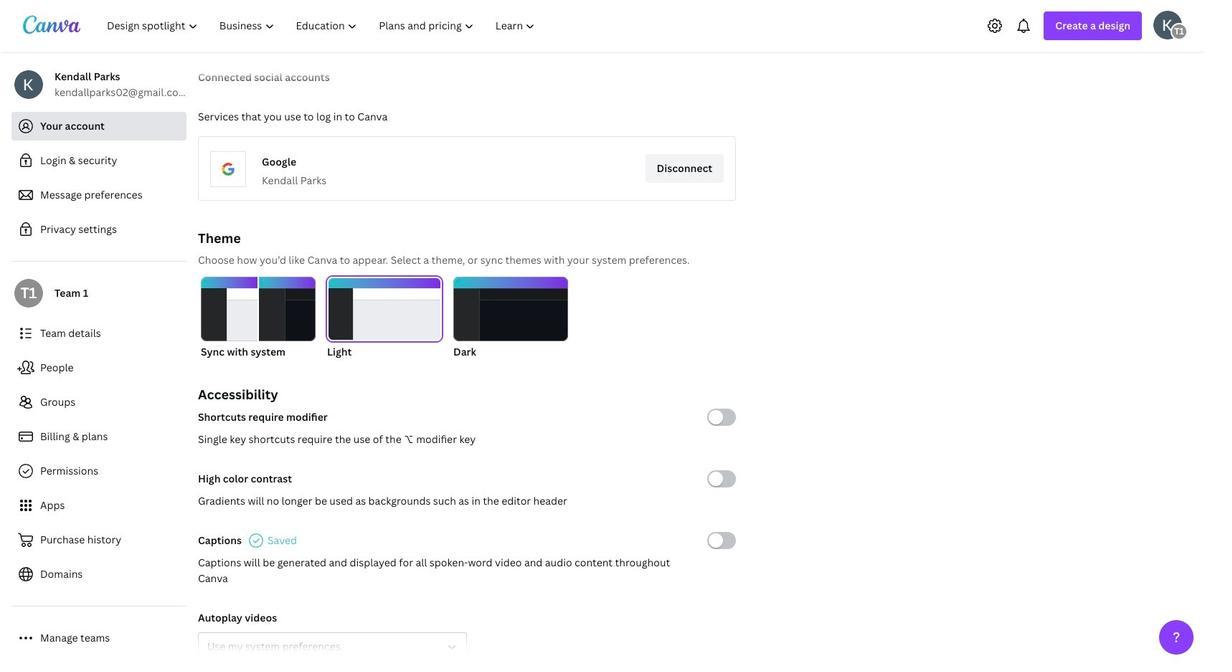 Task type: describe. For each thing, give the bounding box(es) containing it.
kendall parks image
[[1154, 10, 1183, 39]]

1 horizontal spatial team 1 element
[[1171, 23, 1189, 40]]

top level navigation element
[[98, 11, 548, 40]]



Task type: vqa. For each thing, say whether or not it's contained in the screenshot.
the top the brand
no



Task type: locate. For each thing, give the bounding box(es) containing it.
1 vertical spatial team 1 element
[[14, 279, 43, 308]]

team 1 element
[[1171, 23, 1189, 40], [14, 279, 43, 308]]

None button
[[201, 277, 316, 360], [327, 277, 442, 360], [454, 277, 568, 360], [198, 633, 467, 662], [201, 277, 316, 360], [327, 277, 442, 360], [454, 277, 568, 360], [198, 633, 467, 662]]

0 horizontal spatial team 1 element
[[14, 279, 43, 308]]

0 horizontal spatial team 1 image
[[14, 279, 43, 308]]

team 1 image
[[1171, 23, 1189, 40], [14, 279, 43, 308]]

0 vertical spatial team 1 element
[[1171, 23, 1189, 40]]

team 1 image for right team 1 element
[[1171, 23, 1189, 40]]

1 vertical spatial team 1 image
[[14, 279, 43, 308]]

0 vertical spatial team 1 image
[[1171, 23, 1189, 40]]

1 horizontal spatial team 1 image
[[1171, 23, 1189, 40]]

team 1 image for bottom team 1 element
[[14, 279, 43, 308]]



